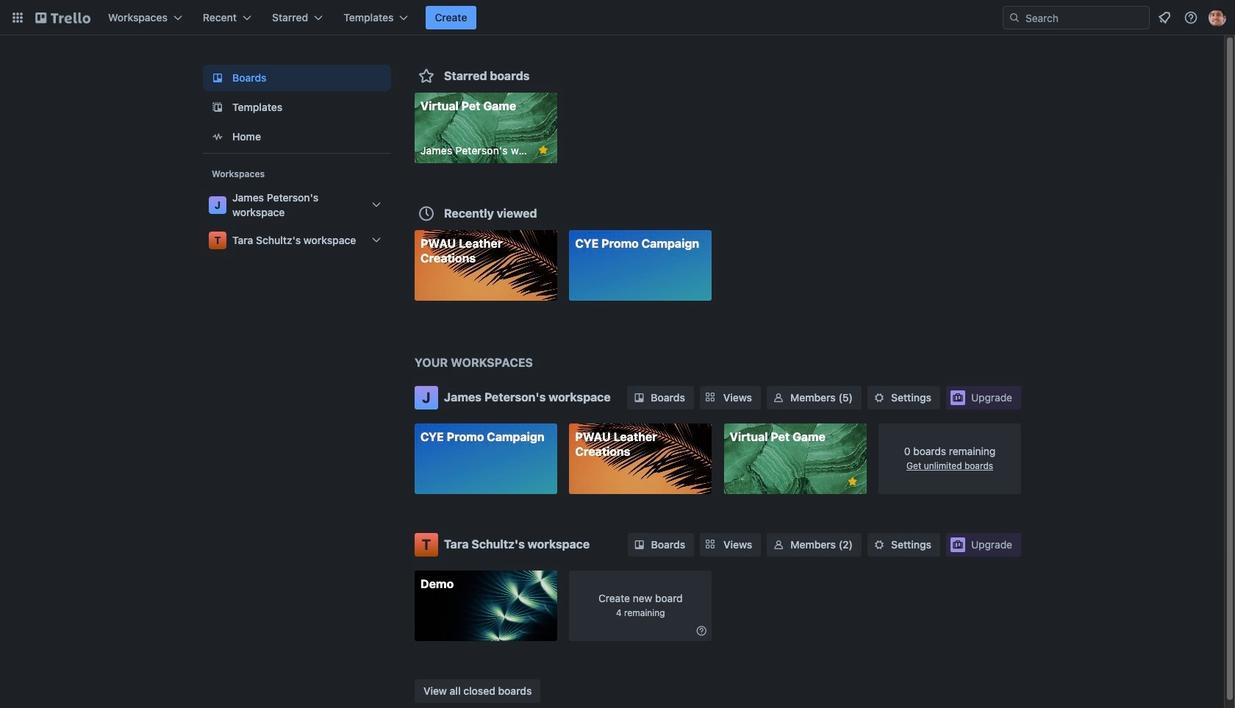 Task type: describe. For each thing, give the bounding box(es) containing it.
back to home image
[[35, 6, 90, 29]]

search image
[[1009, 12, 1021, 24]]

1 horizontal spatial sm image
[[695, 623, 709, 638]]

home image
[[209, 128, 227, 146]]

0 vertical spatial sm image
[[632, 537, 647, 552]]

primary element
[[0, 0, 1236, 35]]



Task type: locate. For each thing, give the bounding box(es) containing it.
open information menu image
[[1184, 10, 1199, 25]]

0 horizontal spatial sm image
[[632, 537, 647, 552]]

james peterson (jamespeterson93) image
[[1209, 9, 1227, 26]]

sm image
[[632, 537, 647, 552], [695, 623, 709, 638]]

template board image
[[209, 99, 227, 116]]

1 vertical spatial sm image
[[695, 623, 709, 638]]

click to unstar this board. it will be removed from your starred list. image
[[537, 143, 550, 157]]

click to unstar this board. it will be removed from your starred list. image
[[846, 475, 860, 488]]

board image
[[209, 69, 227, 87]]

0 notifications image
[[1156, 9, 1174, 26]]

sm image
[[632, 391, 647, 405], [772, 391, 786, 405], [873, 391, 887, 405], [772, 537, 787, 552], [873, 537, 887, 552]]

Search field
[[1003, 6, 1151, 29]]



Task type: vqa. For each thing, say whether or not it's contained in the screenshot.
Open information menu icon on the top of the page
yes



